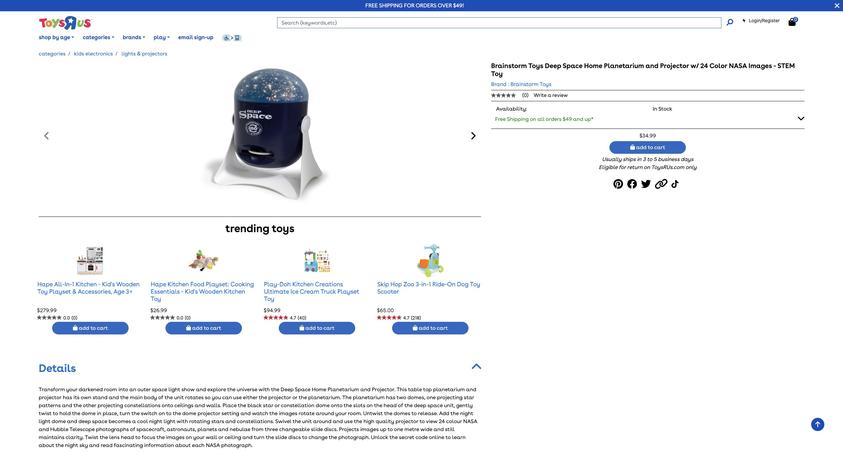 Task type: describe. For each thing, give the bounding box(es) containing it.
and down twist
[[89, 442, 99, 449]]

add to cart for skip hop zoo 3-in-1 ride-on dog toy scooter
[[418, 325, 448, 331]]

tiktok image
[[672, 177, 680, 192]]

light left show
[[168, 386, 180, 393]]

1 onto from the left
[[162, 402, 173, 409]]

share brainstorm toys deep space home planetarium and projector w/ 24 color nasa images - stem toy on facebook image
[[627, 177, 639, 192]]

the up constellation
[[299, 394, 307, 401]]

table
[[408, 386, 422, 393]]

sky
[[79, 442, 88, 449]]

on down astronauts,
[[186, 434, 192, 441]]

the up untwist
[[374, 402, 382, 409]]

cool
[[137, 418, 148, 425]]

this icon serves as a link to download the essential accessibility assistive technology app for individuals with physical disabilities. it is featured as part of our commitment to diversity and inclusion. image
[[222, 34, 242, 42]]

0 link
[[789, 17, 803, 26]]

hape kitchen food playset: cooking essentials - kid's wooden kitchen toy image
[[187, 244, 220, 278]]

Enter Keyword or Item No. search field
[[277, 17, 721, 28]]

kids electronics link
[[74, 51, 113, 57]]

0 vertical spatial around
[[316, 410, 334, 417]]

1 vertical spatial nasa
[[463, 418, 477, 425]]

kids electronics
[[74, 51, 113, 57]]

read
[[101, 442, 113, 449]]

0 vertical spatial turn
[[120, 410, 130, 417]]

projector up constellation
[[268, 394, 291, 401]]

and up gently
[[466, 386, 476, 393]]

unlock
[[371, 434, 388, 441]]

1 horizontal spatial photograph.
[[338, 434, 370, 441]]

on
[[447, 281, 456, 288]]

the down its
[[73, 402, 82, 409]]

release.
[[418, 410, 438, 417]]

dome down ceilings
[[182, 410, 196, 417]]

dome up hubble
[[52, 418, 66, 425]]

and up discs.
[[333, 418, 343, 425]]

the
[[342, 394, 352, 401]]

brand : brainstorm toys link
[[491, 80, 552, 88]]

focus
[[142, 434, 155, 441]]

toy inside play-doh kitchen creations ultimate ice cream truck playset toy
[[264, 295, 274, 302]]

by
[[52, 34, 59, 41]]

cooking
[[231, 281, 254, 288]]

body
[[144, 394, 157, 401]]

2 about from the left
[[175, 442, 191, 449]]

an
[[129, 386, 136, 393]]

darkened
[[79, 386, 103, 393]]

hape all-in-1 kitchen - kid's wooden toy playset & accessories, age 3+ link
[[37, 281, 140, 295]]

color
[[710, 62, 727, 70]]

own
[[81, 394, 91, 401]]

1 horizontal spatial projecting
[[437, 394, 463, 401]]

play-doh kitchen creations ultimate ice cream truck playset toy
[[264, 281, 359, 302]]

projector.
[[372, 386, 395, 393]]

add to cart button for skip hop zoo 3-in-1 ride-on dog toy scooter
[[392, 322, 469, 335]]

and down black
[[241, 410, 251, 417]]

and up maintains
[[39, 426, 49, 433]]

1 horizontal spatial deep
[[414, 402, 426, 409]]

email sign-up
[[178, 34, 213, 41]]

1 vertical spatial planetarium
[[353, 394, 385, 401]]

other
[[83, 402, 96, 409]]

each
[[192, 442, 205, 449]]

hape all-in-1 kitchen - kid's wooden toy playset & accessories, age 3+ image
[[74, 244, 107, 278]]

1 horizontal spatial head
[[384, 402, 397, 409]]

brands
[[123, 34, 141, 41]]

the down the into
[[120, 394, 128, 401]]

$26.99
[[150, 308, 167, 314]]

in-
[[65, 281, 72, 288]]

cart for skip hop zoo 3-in-1 ride-on dog toy scooter
[[437, 325, 448, 331]]

0 vertical spatial with
[[259, 386, 270, 393]]

in inside the transform your darkened room into an outer space light show and explore the universe with the deep space home planetarium and projector. this table top planetarium and projector has its own stand and the main body of the unit rotates so you can use either the projector or the planetarium. the planetarium has two domes, one projecting star patterns and the other projecting constellations onto ceilings and walls. place the black star or constellation dome onto the slots on the head of the deep space unit, gently twist to hold the dome in place, turn the switch on to the dome projector setting and watch the images rotate around your room. untwist the domes to release. add the night light dome and deep space becomes a cool night light with rotating stars and constellations. swivel the unit around and use the high quality projector to view 24 colour nasa and hubble telescope photographs of spacecraft, astronauts, planets and nebulae from three changeable slide discs. projects images up to one metre wide and still maintains clarity. twist the lens head to focus the images on your wall or ceiling and turn the slide discs to change the photograph. unlock the secret code online to learn about the night sky and read fascinating information about each nasa photograph.
[[97, 410, 101, 417]]

discs
[[288, 434, 301, 441]]

shopping bag image
[[300, 325, 304, 331]]

essentials
[[151, 288, 180, 295]]

nasa inside brainstorm toys deep space home planetarium and projector w/ 24 color nasa images - stem toy brand : brainstorm toys
[[729, 62, 747, 70]]

1 vertical spatial turn
[[254, 434, 264, 441]]

1 horizontal spatial one
[[427, 394, 436, 401]]

$94.99
[[264, 308, 281, 314]]

the down discs.
[[329, 434, 337, 441]]

hape kitchen food playset: cooking essentials - kid's wooden kitchen toy
[[151, 281, 254, 302]]

kitchen down cooking
[[224, 288, 245, 295]]

projector up metre
[[396, 418, 418, 425]]

- inside hape all-in-1 kitchen - kid's wooden toy playset & accessories, age 3+
[[98, 281, 100, 288]]

0 horizontal spatial star
[[263, 402, 273, 409]]

information
[[144, 442, 174, 449]]

metre
[[405, 426, 419, 433]]

1 vertical spatial projecting
[[98, 402, 123, 409]]

hape kitchen food playset: cooking essentials - kid's wooden kitchen toy link
[[151, 281, 254, 302]]

hape for hape all-in-1 kitchen - kid's wooden toy playset & accessories, age 3+
[[37, 281, 53, 288]]

0.0 (0) for toy
[[177, 316, 191, 321]]

stars
[[211, 418, 224, 425]]

- inside brainstorm toys deep space home planetarium and projector w/ 24 color nasa images - stem toy brand : brainstorm toys
[[774, 62, 776, 70]]

2 vertical spatial night
[[65, 442, 78, 449]]

toys
[[272, 222, 295, 235]]

24 inside brainstorm toys deep space home planetarium and projector w/ 24 color nasa images - stem toy brand : brainstorm toys
[[700, 62, 708, 70]]

and up slots
[[360, 386, 371, 393]]

$65.00
[[377, 308, 394, 314]]

zoo
[[404, 281, 414, 288]]

usually ships in 3 to 5 business days eligible for return on toysrus.com only
[[599, 156, 697, 171]]

share a link to brainstorm toys deep space home planetarium and projector w/ 24 color nasa images - stem toy on twitter image
[[641, 177, 653, 192]]

explore
[[207, 386, 226, 393]]

4.7 for ultimate
[[290, 316, 296, 321]]

and down the hold
[[67, 418, 77, 425]]

1 vertical spatial around
[[313, 418, 332, 425]]

shopping bag image for hape all-in-1 kitchen - kid's wooden toy playset & accessories, age 3+
[[73, 325, 78, 331]]

2 vertical spatial space
[[92, 418, 107, 425]]

the up can
[[227, 386, 236, 393]]

constellations.
[[237, 418, 274, 425]]

home inside the transform your darkened room into an outer space light show and explore the universe with the deep space home planetarium and projector. this table top planetarium and projector has its own stand and the main body of the unit rotates so you can use either the projector or the planetarium. the planetarium has two domes, one projecting star patterns and the other projecting constellations onto ceilings and walls. place the black star or constellation dome onto the slots on the head of the deep space unit, gently twist to hold the dome in place, turn the switch on to the dome projector setting and watch the images rotate around your room. untwist the domes to release. add the night light dome and deep space becomes a cool night light with rotating stars and constellations. swivel the unit around and use the high quality projector to view 24 colour nasa and hubble telescope photographs of spacecraft, astronauts, planets and nebulae from three changeable slide discs. projects images up to one metre wide and still maintains clarity. twist the lens head to focus the images on your wall or ceiling and turn the slide discs to change the photograph. unlock the secret code online to learn about the night sky and read fascinating information about each nasa photograph.
[[312, 386, 326, 393]]

kid's inside the hape kitchen food playset: cooking essentials - kid's wooden kitchen toy
[[185, 288, 198, 295]]

light up astronauts,
[[164, 418, 175, 425]]

planetarium inside the transform your darkened room into an outer space light show and explore the universe with the deep space home planetarium and projector. this table top planetarium and projector has its own stand and the main body of the unit rotates so you can use either the projector or the planetarium. the planetarium has two domes, one projecting star patterns and the other projecting constellations onto ceilings and walls. place the black star or constellation dome onto the slots on the head of the deep space unit, gently twist to hold the dome in place, turn the switch on to the dome projector setting and watch the images rotate around your room. untwist the domes to release. add the night light dome and deep space becomes a cool night light with rotating stars and constellations. swivel the unit around and use the high quality projector to view 24 colour nasa and hubble telescope photographs of spacecraft, astronauts, planets and nebulae from three changeable slide discs. projects images up to one metre wide and still maintains clarity. twist the lens head to focus the images on your wall or ceiling and turn the slide discs to change the photograph. unlock the secret code online to learn about the night sky and read fascinating information about each nasa photograph.
[[328, 386, 359, 393]]

and up online
[[434, 426, 444, 433]]

0.0 for toy
[[177, 316, 183, 321]]

1 vertical spatial night
[[149, 418, 162, 425]]

play-doh kitchen creations ultimate ice cream truck playset toy link
[[264, 281, 359, 302]]

dome down other
[[82, 410, 96, 417]]

lights
[[122, 51, 136, 57]]

1 vertical spatial brainstorm
[[511, 81, 539, 87]]

playset inside play-doh kitchen creations ultimate ice cream truck playset toy
[[338, 288, 359, 295]]

age
[[60, 34, 70, 41]]

dome down planetarium.
[[316, 402, 330, 409]]

the up domes
[[404, 402, 413, 409]]

free
[[365, 2, 378, 9]]

on right switch
[[159, 410, 165, 417]]

cart for hape kitchen food playset: cooking essentials - kid's wooden kitchen toy
[[210, 325, 221, 331]]

secret
[[399, 434, 414, 441]]

the right the hold
[[72, 410, 80, 417]]

skip hop zoo 3-in-1 ride-on dog toy scooter image
[[417, 244, 444, 278]]

add to cart button for hape all-in-1 kitchen - kid's wooden toy playset & accessories, age 3+
[[52, 322, 129, 335]]

1 vertical spatial with
[[177, 418, 188, 425]]

main
[[130, 394, 143, 401]]

electronics
[[85, 51, 113, 57]]

2 horizontal spatial or
[[292, 394, 297, 401]]

1 vertical spatial toys
[[540, 81, 552, 87]]

4.7 for in-
[[403, 316, 410, 321]]

close button image
[[835, 2, 840, 9]]

the up 'read'
[[100, 434, 108, 441]]

2 horizontal spatial images
[[360, 426, 379, 433]]

1 inside skip hop zoo 3-in-1 ride-on dog toy scooter
[[429, 281, 431, 288]]

add to cart button for play-doh kitchen creations ultimate ice cream truck playset toy
[[279, 322, 355, 335]]

up inside the transform your darkened room into an outer space light show and explore the universe with the deep space home planetarium and projector. this table top planetarium and projector has its own stand and the main body of the unit rotates so you can use either the projector or the planetarium. the planetarium has two domes, one projecting star patterns and the other projecting constellations onto ceilings and walls. place the black star or constellation dome onto the slots on the head of the deep space unit, gently twist to hold the dome in place, turn the switch on to the dome projector setting and watch the images rotate around your room. untwist the domes to release. add the night light dome and deep space becomes a cool night light with rotating stars and constellations. swivel the unit around and use the high quality projector to view 24 colour nasa and hubble telescope photographs of spacecraft, astronauts, planets and nebulae from three changeable slide discs. projects images up to one metre wide and still maintains clarity. twist the lens head to focus the images on your wall or ceiling and turn the slide discs to change the photograph. unlock the secret code online to learn about the night sky and read fascinating information about each nasa photograph.
[[380, 426, 386, 433]]

place
[[223, 402, 237, 409]]

play-
[[264, 281, 280, 288]]

review
[[553, 92, 568, 98]]

toy inside brainstorm toys deep space home planetarium and projector w/ 24 color nasa images - stem toy brand : brainstorm toys
[[491, 70, 503, 78]]

the right universe on the left
[[271, 386, 279, 393]]

lights & projectors
[[122, 51, 167, 57]]

categories link
[[39, 51, 66, 57]]

0 horizontal spatial photograph.
[[221, 442, 253, 449]]

0 horizontal spatial one
[[394, 426, 403, 433]]

images
[[749, 62, 772, 70]]

0 vertical spatial space
[[152, 386, 167, 393]]

- inside the hape kitchen food playset: cooking essentials - kid's wooden kitchen toy
[[181, 288, 183, 295]]

all-
[[54, 281, 65, 288]]

and down setting
[[225, 418, 236, 425]]

wall
[[206, 434, 217, 441]]

(218)
[[411, 316, 421, 321]]

the up "colour"
[[451, 410, 459, 417]]

3-
[[416, 281, 421, 288]]

2 vertical spatial or
[[218, 434, 223, 441]]

projector up patterns
[[39, 394, 61, 401]]

and down rotates
[[195, 402, 205, 409]]

watch
[[252, 410, 268, 417]]

projector
[[660, 62, 689, 70]]

and down nebulae
[[242, 434, 253, 441]]

1 vertical spatial space
[[428, 402, 443, 409]]

hop
[[391, 281, 402, 288]]

telescope
[[69, 426, 95, 433]]

days
[[681, 156, 694, 163]]

the up black
[[259, 394, 267, 401]]

the up information
[[156, 434, 165, 441]]

on inside dropdown button
[[530, 116, 536, 122]]

1 horizontal spatial unit
[[302, 418, 312, 425]]

1 horizontal spatial &
[[137, 51, 141, 57]]

dog
[[457, 281, 469, 288]]

lights & projectors link
[[122, 51, 167, 57]]

only
[[686, 164, 697, 171]]

0 vertical spatial use
[[233, 394, 242, 401]]

high
[[364, 418, 374, 425]]

and down room
[[109, 394, 119, 401]]

brainstorm toys deep space home planetarium and projector w/ 24 color nasa images - stem toy image number null image
[[185, 62, 335, 211]]

2 horizontal spatial (0)
[[523, 92, 529, 98]]

return
[[627, 164, 643, 171]]

the down ceilings
[[173, 410, 181, 417]]

usually
[[602, 156, 622, 163]]

eligible
[[599, 164, 618, 171]]

1 vertical spatial or
[[275, 402, 280, 409]]

add to cart for hape kitchen food playset: cooking essentials - kid's wooden kitchen toy
[[191, 325, 221, 331]]

toysrus.com
[[651, 164, 684, 171]]

1 inside hape all-in-1 kitchen - kid's wooden toy playset & accessories, age 3+
[[72, 281, 74, 288]]

to inside usually ships in 3 to 5 business days eligible for return on toysrus.com only
[[647, 156, 652, 163]]

w/
[[691, 62, 699, 70]]

availability:
[[496, 106, 527, 112]]

1 horizontal spatial your
[[193, 434, 204, 441]]

its
[[73, 394, 79, 401]]

brand
[[491, 81, 507, 87]]

menu bar containing shop by age
[[35, 26, 843, 49]]

two
[[397, 394, 406, 401]]

projector down walls.
[[198, 410, 220, 417]]

on up untwist
[[367, 402, 373, 409]]

and up the hold
[[62, 402, 72, 409]]



Task type: vqa. For each thing, say whether or not it's contained in the screenshot.


Task type: locate. For each thing, give the bounding box(es) containing it.
1 horizontal spatial turn
[[254, 434, 264, 441]]

&
[[137, 51, 141, 57], [72, 288, 76, 295]]

the up swivel
[[269, 410, 278, 417]]

1 horizontal spatial 0.0 (0)
[[177, 316, 191, 321]]

cart for play-doh kitchen creations ultimate ice cream truck playset toy
[[324, 325, 335, 331]]

2 onto from the left
[[331, 402, 342, 409]]

1 horizontal spatial planetarium
[[604, 62, 644, 70]]

1 4.7 from the left
[[290, 316, 296, 321]]

0 vertical spatial of
[[158, 394, 163, 401]]

1 vertical spatial star
[[263, 402, 273, 409]]

the down constellations
[[131, 410, 140, 417]]

and down stars
[[218, 426, 228, 433]]

add to cart for play-doh kitchen creations ultimate ice cream truck playset toy
[[304, 325, 335, 331]]

in stock
[[653, 106, 672, 112]]

kitchen up accessories,
[[76, 281, 97, 288]]

0 horizontal spatial projecting
[[98, 402, 123, 409]]

24 inside the transform your darkened room into an outer space light show and explore the universe with the deep space home planetarium and projector. this table top planetarium and projector has its own stand and the main body of the unit rotates so you can use either the projector or the planetarium. the planetarium has two domes, one projecting star patterns and the other projecting constellations onto ceilings and walls. place the black star or constellation dome onto the slots on the head of the deep space unit, gently twist to hold the dome in place, turn the switch on to the dome projector setting and watch the images rotate around your room. untwist the domes to release. add the night light dome and deep space becomes a cool night light with rotating stars and constellations. swivel the unit around and use the high quality projector to view 24 colour nasa and hubble telescope photographs of spacecraft, astronauts, planets and nebulae from three changeable slide discs. projects images up to one metre wide and still maintains clarity. twist the lens head to focus the images on your wall or ceiling and turn the slide discs to change the photograph. unlock the secret code online to learn about the night sky and read fascinating information about each nasa photograph.
[[439, 418, 445, 425]]

with up astronauts,
[[177, 418, 188, 425]]

hape inside hape all-in-1 kitchen - kid's wooden toy playset & accessories, age 3+
[[37, 281, 53, 288]]

and
[[646, 62, 659, 70], [573, 116, 583, 122], [196, 386, 206, 393], [360, 386, 371, 393], [466, 386, 476, 393], [109, 394, 119, 401], [62, 402, 72, 409], [195, 402, 205, 409], [241, 410, 251, 417], [67, 418, 77, 425], [225, 418, 236, 425], [333, 418, 343, 425], [39, 426, 49, 433], [218, 426, 228, 433], [434, 426, 444, 433], [242, 434, 253, 441], [89, 442, 99, 449]]

nebulae
[[230, 426, 250, 433]]

kitchen inside play-doh kitchen creations ultimate ice cream truck playset toy
[[292, 281, 314, 288]]

email sign-up link
[[174, 29, 218, 46]]

rotates
[[185, 394, 204, 401]]

planetarium up slots
[[353, 394, 385, 401]]

the up 'changeable'
[[293, 418, 301, 425]]

one up secret
[[394, 426, 403, 433]]

online
[[429, 434, 444, 441]]

use up projects
[[344, 418, 353, 425]]

and inside brainstorm toys deep space home planetarium and projector w/ 24 color nasa images - stem toy brand : brainstorm toys
[[646, 62, 659, 70]]

deep inside brainstorm toys deep space home planetarium and projector w/ 24 color nasa images - stem toy brand : brainstorm toys
[[545, 62, 561, 70]]

4.7 left (218)
[[403, 316, 410, 321]]

slide
[[311, 426, 323, 433], [275, 434, 287, 441]]

create a pinterest pin for brainstorm toys deep space home planetarium and projector w/ 24 color nasa images - stem toy image
[[614, 177, 625, 192]]

orders
[[546, 116, 562, 122]]

hape left all- on the left bottom
[[37, 281, 53, 288]]

deep down domes,
[[414, 402, 426, 409]]

0 vertical spatial one
[[427, 394, 436, 401]]

the down maintains
[[55, 442, 64, 449]]

kid's down food
[[185, 288, 198, 295]]

1 horizontal spatial slide
[[311, 426, 323, 433]]

wooden inside hape all-in-1 kitchen - kid's wooden toy playset & accessories, age 3+
[[116, 281, 140, 288]]

- right essentials
[[181, 288, 183, 295]]

0 horizontal spatial nasa
[[206, 442, 220, 449]]

(0) for hape kitchen food playset: cooking essentials - kid's wooden kitchen toy
[[185, 316, 191, 321]]

in-
[[421, 281, 429, 288]]

0 horizontal spatial has
[[63, 394, 72, 401]]

skip
[[377, 281, 389, 288]]

the down "three"
[[266, 434, 274, 441]]

space up body
[[152, 386, 167, 393]]

0 vertical spatial planetarium
[[433, 386, 465, 393]]

1 horizontal spatial space
[[563, 62, 583, 70]]

- up accessories,
[[98, 281, 100, 288]]

into
[[118, 386, 128, 393]]

2 vertical spatial of
[[130, 426, 135, 433]]

spacecraft,
[[136, 426, 166, 433]]

the
[[227, 386, 236, 393], [271, 386, 279, 393], [120, 394, 128, 401], [165, 394, 173, 401], [259, 394, 267, 401], [299, 394, 307, 401], [73, 402, 82, 409], [238, 402, 246, 409], [344, 402, 352, 409], [374, 402, 382, 409], [404, 402, 413, 409], [72, 410, 80, 417], [131, 410, 140, 417], [173, 410, 181, 417], [269, 410, 278, 417], [384, 410, 392, 417], [451, 410, 459, 417], [293, 418, 301, 425], [354, 418, 362, 425], [100, 434, 108, 441], [156, 434, 165, 441], [266, 434, 274, 441], [329, 434, 337, 441], [390, 434, 398, 441], [55, 442, 64, 449]]

2 vertical spatial images
[[166, 434, 184, 441]]

ride-
[[432, 281, 447, 288]]

0 vertical spatial home
[[584, 62, 602, 70]]

photograph.
[[338, 434, 370, 441], [221, 442, 253, 449]]

hold
[[59, 410, 71, 417]]

toys r us image
[[39, 15, 92, 30]]

categories for categories dropdown button
[[83, 34, 110, 41]]

or up swivel
[[275, 402, 280, 409]]

unit down rotate
[[302, 418, 312, 425]]

gently
[[456, 402, 473, 409]]

add for skip hop zoo 3-in-1 ride-on dog toy scooter
[[419, 325, 429, 331]]

space inside the transform your darkened room into an outer space light show and explore the universe with the deep space home planetarium and projector. this table top planetarium and projector has its own stand and the main body of the unit rotates so you can use either the projector or the planetarium. the planetarium has two domes, one projecting star patterns and the other projecting constellations onto ceilings and walls. place the black star or constellation dome onto the slots on the head of the deep space unit, gently twist to hold the dome in place, turn the switch on to the dome projector setting and watch the images rotate around your room. untwist the domes to release. add the night light dome and deep space becomes a cool night light with rotating stars and constellations. swivel the unit around and use the high quality projector to view 24 colour nasa and hubble telescope photographs of spacecraft, astronauts, planets and nebulae from three changeable slide discs. projects images up to one metre wide and still maintains clarity. twist the lens head to focus the images on your wall or ceiling and turn the slide discs to change the photograph. unlock the secret code online to learn about the night sky and read fascinating information about each nasa photograph.
[[295, 386, 310, 393]]

1 hape from the left
[[37, 281, 53, 288]]

1 horizontal spatial planetarium
[[433, 386, 465, 393]]

place,
[[103, 410, 118, 417]]

2 0.0 from the left
[[177, 316, 183, 321]]

and left projector
[[646, 62, 659, 70]]

from
[[252, 426, 264, 433]]

head
[[384, 402, 397, 409], [121, 434, 134, 441]]

1 horizontal spatial images
[[279, 410, 297, 417]]

the right body
[[165, 394, 173, 401]]

0 vertical spatial a
[[548, 92, 551, 98]]

doh
[[280, 281, 291, 288]]

change
[[309, 434, 328, 441]]

0 vertical spatial night
[[460, 410, 473, 417]]

1 vertical spatial 24
[[439, 418, 445, 425]]

0 vertical spatial nasa
[[729, 62, 747, 70]]

add for hape all-in-1 kitchen - kid's wooden toy playset & accessories, age 3+
[[79, 325, 89, 331]]

shop by age button
[[35, 29, 78, 46]]

constellation
[[281, 402, 314, 409]]

the up quality
[[384, 410, 392, 417]]

playset inside hape all-in-1 kitchen - kid's wooden toy playset & accessories, age 3+
[[49, 288, 71, 295]]

planetarium.
[[308, 394, 341, 401]]

0 vertical spatial head
[[384, 402, 397, 409]]

0 vertical spatial brainstorm
[[491, 62, 527, 70]]

colour
[[446, 418, 462, 425]]

wooden inside the hape kitchen food playset: cooking essentials - kid's wooden kitchen toy
[[199, 288, 223, 295]]

toys
[[528, 62, 543, 70], [540, 81, 552, 87]]

still
[[445, 426, 455, 433]]

the left secret
[[390, 434, 398, 441]]

1 0.0 from the left
[[63, 316, 70, 321]]

0.0 for &
[[63, 316, 70, 321]]

creations
[[315, 281, 343, 288]]

play-doh kitchen creations ultimate ice cream truck playset toy image
[[303, 244, 331, 278]]

1 horizontal spatial use
[[344, 418, 353, 425]]

shop by age
[[39, 34, 70, 41]]

1 horizontal spatial or
[[275, 402, 280, 409]]

toy inside skip hop zoo 3-in-1 ride-on dog toy scooter
[[470, 281, 480, 288]]

unit,
[[444, 402, 455, 409]]

(0) for hape all-in-1 kitchen - kid's wooden toy playset & accessories, age 3+
[[72, 316, 77, 321]]

1 vertical spatial one
[[394, 426, 403, 433]]

write
[[534, 92, 547, 98]]

deep inside the transform your darkened room into an outer space light show and explore the universe with the deep space home planetarium and projector. this table top planetarium and projector has its own stand and the main body of the unit rotates so you can use either the projector or the planetarium. the planetarium has two domes, one projecting star patterns and the other projecting constellations onto ceilings and walls. place the black star or constellation dome onto the slots on the head of the deep space unit, gently twist to hold the dome in place, turn the switch on to the dome projector setting and watch the images rotate around your room. untwist the domes to release. add the night light dome and deep space becomes a cool night light with rotating stars and constellations. swivel the unit around and use the high quality projector to view 24 colour nasa and hubble telescope photographs of spacecraft, astronauts, planets and nebulae from three changeable slide discs. projects images up to one metre wide and still maintains clarity. twist the lens head to focus the images on your wall or ceiling and turn the slide discs to change the photograph. unlock the secret code online to learn about the night sky and read fascinating information about each nasa photograph.
[[281, 386, 294, 393]]

0 horizontal spatial a
[[132, 418, 136, 425]]

0 horizontal spatial slide
[[275, 434, 287, 441]]

0 horizontal spatial images
[[166, 434, 184, 441]]

a left cool
[[132, 418, 136, 425]]

toys up the 'brand : brainstorm toys' link
[[528, 62, 543, 70]]

1 1 from the left
[[72, 281, 74, 288]]

0 horizontal spatial hape
[[37, 281, 53, 288]]

brainstorm up :
[[491, 62, 527, 70]]

rotating
[[189, 418, 210, 425]]

has down projector. at the left
[[386, 394, 395, 401]]

black
[[248, 402, 262, 409]]

wooden up 3+
[[116, 281, 140, 288]]

1 horizontal spatial kid's
[[185, 288, 198, 295]]

0 horizontal spatial space
[[92, 418, 107, 425]]

2 horizontal spatial your
[[335, 410, 347, 417]]

1 horizontal spatial of
[[158, 394, 163, 401]]

projecting
[[437, 394, 463, 401], [98, 402, 123, 409]]

0 vertical spatial toys
[[528, 62, 543, 70]]

0 horizontal spatial wooden
[[116, 281, 140, 288]]

1 horizontal spatial nasa
[[463, 418, 477, 425]]

projector
[[39, 394, 61, 401], [268, 394, 291, 401], [198, 410, 220, 417], [396, 418, 418, 425]]

onto down the at the bottom of the page
[[331, 402, 342, 409]]

slots
[[353, 402, 365, 409]]

sign-
[[194, 34, 207, 41]]

(0) button
[[491, 92, 534, 98]]

home
[[584, 62, 602, 70], [312, 386, 326, 393]]

(0) down the hape kitchen food playset: cooking essentials - kid's wooden kitchen toy
[[185, 316, 191, 321]]

1 horizontal spatial 1
[[429, 281, 431, 288]]

categories down shop by age
[[39, 51, 66, 57]]

space up review
[[563, 62, 583, 70]]

skip hop zoo 3-in-1 ride-on dog toy scooter link
[[377, 281, 480, 295]]

shipping
[[379, 2, 403, 9]]

shopping bag image
[[789, 18, 796, 26], [630, 145, 635, 150], [73, 325, 78, 331], [186, 325, 191, 331], [413, 325, 418, 331]]

rotate
[[299, 410, 315, 417]]

or
[[292, 394, 297, 401], [275, 402, 280, 409], [218, 434, 223, 441]]

0 horizontal spatial deep
[[78, 418, 91, 425]]

projectors
[[142, 51, 167, 57]]

categories inside categories dropdown button
[[83, 34, 110, 41]]

0 horizontal spatial 4.7
[[290, 316, 296, 321]]

24 right view at the right bottom
[[439, 418, 445, 425]]

night down clarity.
[[65, 442, 78, 449]]

domes
[[394, 410, 410, 417]]

2 1 from the left
[[429, 281, 431, 288]]

0 vertical spatial &
[[137, 51, 141, 57]]

$279.99
[[37, 308, 57, 314]]

categories for categories link
[[39, 51, 66, 57]]

use right can
[[233, 394, 242, 401]]

0 vertical spatial 24
[[700, 62, 708, 70]]

1 horizontal spatial categories
[[83, 34, 110, 41]]

deep up telescope
[[78, 418, 91, 425]]

2 has from the left
[[386, 394, 395, 401]]

and up rotates
[[196, 386, 206, 393]]

kid's inside hape all-in-1 kitchen - kid's wooden toy playset & accessories, age 3+
[[102, 281, 115, 288]]

domes,
[[408, 394, 425, 401]]

planetarium inside brainstorm toys deep space home planetarium and projector w/ 24 color nasa images - stem toy brand : brainstorm toys
[[604, 62, 644, 70]]

kitchen up cream on the bottom left of the page
[[292, 281, 314, 288]]

playset down all- on the left bottom
[[49, 288, 71, 295]]

0 horizontal spatial onto
[[162, 402, 173, 409]]

add for play-doh kitchen creations ultimate ice cream truck playset toy
[[306, 325, 316, 331]]

toy inside hape all-in-1 kitchen - kid's wooden toy playset & accessories, age 3+
[[37, 288, 48, 295]]

1 has from the left
[[63, 394, 72, 401]]

0 horizontal spatial space
[[295, 386, 310, 393]]

night up spacecraft,
[[149, 418, 162, 425]]

home inside brainstorm toys deep space home planetarium and projector w/ 24 color nasa images - stem toy brand : brainstorm toys
[[584, 62, 602, 70]]

1 about from the left
[[39, 442, 54, 449]]

1 0.0 (0) from the left
[[63, 316, 77, 321]]

1 vertical spatial photograph.
[[221, 442, 253, 449]]

1 vertical spatial space
[[295, 386, 310, 393]]

images down astronauts,
[[166, 434, 184, 441]]

on down 3 at right top
[[644, 164, 650, 171]]

1 horizontal spatial star
[[464, 394, 474, 401]]

write a review
[[534, 92, 568, 98]]

shopping bag image inside the 0 link
[[789, 18, 796, 26]]

about down maintains
[[39, 442, 54, 449]]

1 vertical spatial deep
[[281, 386, 294, 393]]

2 0.0 (0) from the left
[[177, 316, 191, 321]]

0 horizontal spatial about
[[39, 442, 54, 449]]

kitchen inside hape all-in-1 kitchen - kid's wooden toy playset & accessories, age 3+
[[76, 281, 97, 288]]

playset:
[[206, 281, 229, 288]]

0 horizontal spatial planetarium
[[353, 394, 385, 401]]

in inside usually ships in 3 to 5 business days eligible for return on toysrus.com only
[[637, 156, 642, 163]]

1 vertical spatial slide
[[275, 434, 287, 441]]

categories button
[[78, 29, 119, 46]]

the down the at the bottom of the page
[[344, 402, 352, 409]]

0 vertical spatial projecting
[[437, 394, 463, 401]]

projects
[[339, 426, 359, 433]]

toy up brand on the right
[[491, 70, 503, 78]]

1 horizontal spatial -
[[181, 288, 183, 295]]

nasa down wall
[[206, 442, 220, 449]]

space up release.
[[428, 402, 443, 409]]

0 vertical spatial deep
[[414, 402, 426, 409]]

over
[[438, 2, 452, 9]]

& right lights at left
[[137, 51, 141, 57]]

patterns
[[39, 402, 61, 409]]

and inside dropdown button
[[573, 116, 583, 122]]

of down two
[[398, 402, 403, 409]]

has left its
[[63, 394, 72, 401]]

0.0 (0) for &
[[63, 316, 77, 321]]

turn up becomes
[[120, 410, 130, 417]]

2 4.7 from the left
[[403, 316, 410, 321]]

planetarium up unit,
[[433, 386, 465, 393]]

slide up change
[[311, 426, 323, 433]]

of right body
[[158, 394, 163, 401]]

0 horizontal spatial (0)
[[72, 316, 77, 321]]

0 horizontal spatial playset
[[49, 288, 71, 295]]

2 hape from the left
[[151, 281, 166, 288]]

space
[[152, 386, 167, 393], [428, 402, 443, 409], [92, 418, 107, 425]]

2 horizontal spatial of
[[398, 402, 403, 409]]

& inside hape all-in-1 kitchen - kid's wooden toy playset & accessories, age 3+
[[72, 288, 76, 295]]

three
[[265, 426, 278, 433]]

toy inside the hape kitchen food playset: cooking essentials - kid's wooden kitchen toy
[[151, 295, 161, 302]]

2 playset from the left
[[338, 288, 359, 295]]

0 horizontal spatial 24
[[439, 418, 445, 425]]

1 vertical spatial head
[[121, 434, 134, 441]]

top
[[423, 386, 432, 393]]

0 horizontal spatial 0.0
[[63, 316, 70, 321]]

1 vertical spatial of
[[398, 402, 403, 409]]

shopping bag image for skip hop zoo 3-in-1 ride-on dog toy scooter
[[413, 325, 418, 331]]

kitchen
[[76, 281, 97, 288], [168, 281, 189, 288], [292, 281, 314, 288], [224, 288, 245, 295]]

the down either on the left
[[238, 402, 246, 409]]

1 horizontal spatial 4.7
[[403, 316, 410, 321]]

view
[[426, 418, 438, 425]]

planetarium
[[433, 386, 465, 393], [353, 394, 385, 401]]

star
[[464, 394, 474, 401], [263, 402, 273, 409]]

1 vertical spatial home
[[312, 386, 326, 393]]

add for hape kitchen food playset: cooking essentials - kid's wooden kitchen toy
[[192, 325, 202, 331]]

fascinating
[[114, 442, 143, 449]]

use
[[233, 394, 242, 401], [344, 418, 353, 425]]

room.
[[348, 410, 362, 417]]

free shipping on all orders $49 and up*
[[495, 116, 594, 122]]

deep
[[414, 402, 426, 409], [78, 418, 91, 425]]

1 vertical spatial categories
[[39, 51, 66, 57]]

- left "stem"
[[774, 62, 776, 70]]

projecting up place,
[[98, 402, 123, 409]]

toy down ultimate
[[264, 295, 274, 302]]

a inside the transform your darkened room into an outer space light show and explore the universe with the deep space home planetarium and projector. this table top planetarium and projector has its own stand and the main body of the unit rotates so you can use either the projector or the planetarium. the planetarium has two domes, one projecting star patterns and the other projecting constellations onto ceilings and walls. place the black star or constellation dome onto the slots on the head of the deep space unit, gently twist to hold the dome in place, turn the switch on to the dome projector setting and watch the images rotate around your room. untwist the domes to release. add the night light dome and deep space becomes a cool night light with rotating stars and constellations. swivel the unit around and use the high quality projector to view 24 colour nasa and hubble telescope photographs of spacecraft, astronauts, planets and nebulae from three changeable slide discs. projects images up to one metre wide and still maintains clarity. twist the lens head to focus the images on your wall or ceiling and turn the slide discs to change the photograph. unlock the secret code online to learn about the night sky and read fascinating information about each nasa photograph.
[[132, 418, 136, 425]]

universe
[[237, 386, 257, 393]]

kitchen up essentials
[[168, 281, 189, 288]]

1 vertical spatial up
[[380, 426, 386, 433]]

add to cart for hape all-in-1 kitchen - kid's wooden toy playset & accessories, age 3+
[[78, 325, 108, 331]]

your left "room."
[[335, 410, 347, 417]]

1 horizontal spatial wooden
[[199, 288, 223, 295]]

about left each
[[175, 442, 191, 449]]

show
[[181, 386, 195, 393]]

the down "room."
[[354, 418, 362, 425]]

1 playset from the left
[[49, 288, 71, 295]]

0 horizontal spatial use
[[233, 394, 242, 401]]

nasa right "colour"
[[463, 418, 477, 425]]

shopping bag image for hape kitchen food playset: cooking essentials - kid's wooden kitchen toy
[[186, 325, 191, 331]]

head up fascinating at the bottom of the page
[[121, 434, 134, 441]]

add inside the transform your darkened room into an outer space light show and explore the universe with the deep space home planetarium and projector. this table top planetarium and projector has its own stand and the main body of the unit rotates so you can use either the projector or the planetarium. the planetarium has two domes, one projecting star patterns and the other projecting constellations onto ceilings and walls. place the black star or constellation dome onto the slots on the head of the deep space unit, gently twist to hold the dome in place, turn the switch on to the dome projector setting and watch the images rotate around your room. untwist the domes to release. add the night light dome and deep space becomes a cool night light with rotating stars and constellations. swivel the unit around and use the high quality projector to view 24 colour nasa and hubble telescope photographs of spacecraft, astronauts, planets and nebulae from three changeable slide discs. projects images up to one metre wide and still maintains clarity. twist the lens head to focus the images on your wall or ceiling and turn the slide discs to change the photograph. unlock the secret code online to learn about the night sky and read fascinating information about each nasa photograph.
[[439, 410, 449, 417]]

1 horizontal spatial home
[[584, 62, 602, 70]]

2 horizontal spatial space
[[428, 402, 443, 409]]

0 horizontal spatial &
[[72, 288, 76, 295]]

0 vertical spatial your
[[66, 386, 77, 393]]

space inside brainstorm toys deep space home planetarium and projector w/ 24 color nasa images - stem toy brand : brainstorm toys
[[563, 62, 583, 70]]

1 horizontal spatial has
[[386, 394, 395, 401]]

4.7 left (40)
[[290, 316, 296, 321]]

toys up write a review button
[[540, 81, 552, 87]]

copy a link to brainstorm toys deep space home planetarium and projector w/ 24 color nasa images - stem toy image
[[655, 177, 670, 192]]

toy up $279.99
[[37, 288, 48, 295]]

hape inside the hape kitchen food playset: cooking essentials - kid's wooden kitchen toy
[[151, 281, 166, 288]]

1 horizontal spatial playset
[[338, 288, 359, 295]]

menu bar
[[35, 26, 843, 49]]

swivel
[[275, 418, 291, 425]]

0.0 (0)
[[63, 316, 77, 321], [177, 316, 191, 321]]

images down high
[[360, 426, 379, 433]]

to
[[648, 144, 653, 151], [647, 156, 652, 163], [90, 325, 96, 331], [204, 325, 209, 331], [317, 325, 322, 331], [430, 325, 436, 331], [53, 410, 58, 417], [166, 410, 171, 417], [412, 410, 417, 417], [420, 418, 425, 425], [388, 426, 393, 433], [135, 434, 140, 441], [302, 434, 307, 441], [446, 434, 451, 441]]

star up gently
[[464, 394, 474, 401]]

2 horizontal spatial night
[[460, 410, 473, 417]]

1 vertical spatial deep
[[78, 418, 91, 425]]

photograph. down ceiling
[[221, 442, 253, 449]]

your up its
[[66, 386, 77, 393]]

brands button
[[119, 29, 149, 46]]

0 vertical spatial space
[[563, 62, 583, 70]]

1 horizontal spatial hape
[[151, 281, 166, 288]]

switch
[[141, 410, 157, 417]]

0 vertical spatial images
[[279, 410, 297, 417]]

0 vertical spatial up
[[207, 34, 213, 41]]

becomes
[[109, 418, 131, 425]]

or up constellation
[[292, 394, 297, 401]]

0 horizontal spatial head
[[121, 434, 134, 441]]

up inside 'menu bar'
[[207, 34, 213, 41]]

$34.99
[[640, 132, 656, 139]]

0 horizontal spatial unit
[[174, 394, 184, 401]]

so
[[205, 394, 211, 401]]

free
[[495, 116, 506, 122]]

setting
[[222, 410, 239, 417]]

write a review button
[[534, 92, 568, 98]]

nasa
[[729, 62, 747, 70], [463, 418, 477, 425], [206, 442, 220, 449]]

None search field
[[277, 17, 733, 28]]

0 horizontal spatial planetarium
[[328, 386, 359, 393]]

add to cart button for hape kitchen food playset: cooking essentials - kid's wooden kitchen toy
[[166, 322, 242, 335]]

hape for hape kitchen food playset: cooking essentials - kid's wooden kitchen toy
[[151, 281, 166, 288]]

0 horizontal spatial of
[[130, 426, 135, 433]]

light down twist
[[39, 418, 50, 425]]

(40)
[[298, 316, 306, 321]]

2 vertical spatial nasa
[[206, 442, 220, 449]]

cart for hape all-in-1 kitchen - kid's wooden toy playset & accessories, age 3+
[[97, 325, 108, 331]]

0 horizontal spatial deep
[[281, 386, 294, 393]]

brainstorm toys deep space home planetarium and projector w/ 24 color nasa images - stem toy brand : brainstorm toys
[[491, 62, 795, 87]]

(0) down hape all-in-1 kitchen - kid's wooden toy playset & accessories, age 3+ link
[[72, 316, 77, 321]]

and left up*
[[573, 116, 583, 122]]

on inside usually ships in 3 to 5 business days eligible for return on toysrus.com only
[[644, 164, 650, 171]]



